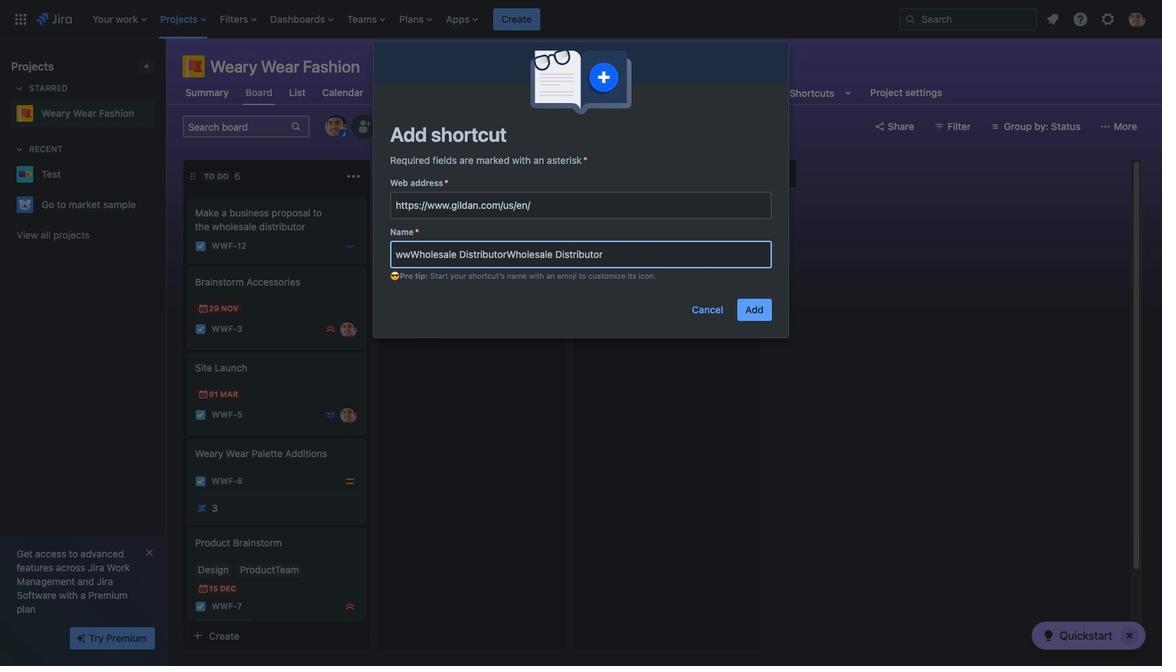 Task type: vqa. For each thing, say whether or not it's contained in the screenshot.
Security for Issue Security Schemes
no



Task type: describe. For each thing, give the bounding box(es) containing it.
0 horizontal spatial list
[[86, 0, 888, 38]]

collapse starred projects image
[[11, 80, 28, 97]]

collapse recent projects image
[[11, 141, 28, 158]]

8 list item from the left
[[493, 0, 540, 38]]

close premium upgrade banner image
[[144, 547, 155, 558]]

primary element
[[8, 0, 888, 38]]

2 task image from the top
[[195, 324, 206, 335]]

Search board text field
[[184, 117, 289, 136]]

e.g. http://www.atlassian.com url field
[[392, 193, 771, 218]]

due date: 01 march 2024 image
[[198, 389, 209, 400]]

1 task image from the top
[[195, 241, 206, 252]]

7 list item from the left
[[442, 0, 482, 38]]

add people image
[[356, 118, 372, 135]]

search image
[[905, 13, 916, 25]]

lowest image
[[325, 410, 336, 421]]

1 vertical spatial james peterson image
[[340, 407, 357, 423]]

task image for "medium" image
[[195, 476, 206, 487]]

due date: 01 march 2024 image
[[198, 389, 209, 400]]

create column image
[[774, 165, 791, 182]]

due date: 15 december 2023 image
[[198, 583, 209, 594]]

check image
[[1040, 627, 1057, 644]]

e.g. Atlassian website field
[[392, 242, 771, 267]]

due date: 29 february 2024 image
[[393, 273, 404, 284]]

low image
[[344, 241, 356, 252]]

highest image
[[344, 601, 356, 612]]



Task type: locate. For each thing, give the bounding box(es) containing it.
list item
[[88, 0, 150, 38], [156, 0, 210, 38], [216, 0, 261, 38], [266, 0, 338, 38], [343, 0, 389, 38], [395, 0, 436, 38], [442, 0, 482, 38], [493, 0, 540, 38]]

1 horizontal spatial james peterson image
[[535, 291, 552, 307]]

james peterson image down e.g. atlassian website field at top
[[535, 291, 552, 307]]

james peterson image right lowest image
[[340, 407, 357, 423]]

banner
[[0, 0, 1162, 39]]

due date: 29 november 2023 image
[[198, 303, 209, 314], [198, 303, 209, 314]]

2 list item from the left
[[156, 0, 210, 38]]

6 list item from the left
[[395, 0, 436, 38]]

2 task image from the top
[[195, 476, 206, 487]]

1 horizontal spatial list
[[1040, 7, 1154, 31]]

5 list item from the left
[[343, 0, 389, 38]]

4 list item from the left
[[266, 0, 338, 38]]

1 task image from the top
[[195, 410, 206, 421]]

1 vertical spatial task image
[[195, 324, 206, 335]]

james peterson image
[[535, 291, 552, 307], [340, 407, 357, 423]]

james peterson image
[[340, 321, 357, 338]]

task image
[[195, 410, 206, 421], [195, 476, 206, 487], [195, 601, 206, 612]]

Search field
[[899, 8, 1038, 30]]

show subtasks image
[[229, 621, 246, 637]]

tab list
[[174, 80, 953, 105]]

due date: 29 february 2024 image
[[393, 273, 404, 284]]

0 horizontal spatial james peterson image
[[340, 407, 357, 423]]

task image for highest icon
[[195, 601, 206, 612]]

3 list item from the left
[[216, 0, 261, 38]]

highest image
[[325, 324, 336, 335]]

0 vertical spatial task image
[[195, 410, 206, 421]]

3 task image from the top
[[195, 601, 206, 612]]

1 list item from the left
[[88, 0, 150, 38]]

dialog
[[374, 42, 789, 338]]

0 vertical spatial task image
[[195, 241, 206, 252]]

list
[[86, 0, 888, 38], [1040, 7, 1154, 31]]

0 vertical spatial james peterson image
[[535, 291, 552, 307]]

1 vertical spatial task image
[[195, 476, 206, 487]]

dismiss quickstart image
[[1119, 625, 1141, 647]]

2 vertical spatial task image
[[195, 601, 206, 612]]

None search field
[[899, 8, 1038, 30]]

medium image
[[344, 476, 356, 487]]

due date: 15 december 2023 image
[[198, 583, 209, 594]]

task image
[[195, 241, 206, 252], [195, 324, 206, 335]]

jira image
[[36, 11, 72, 27], [36, 11, 72, 27]]



